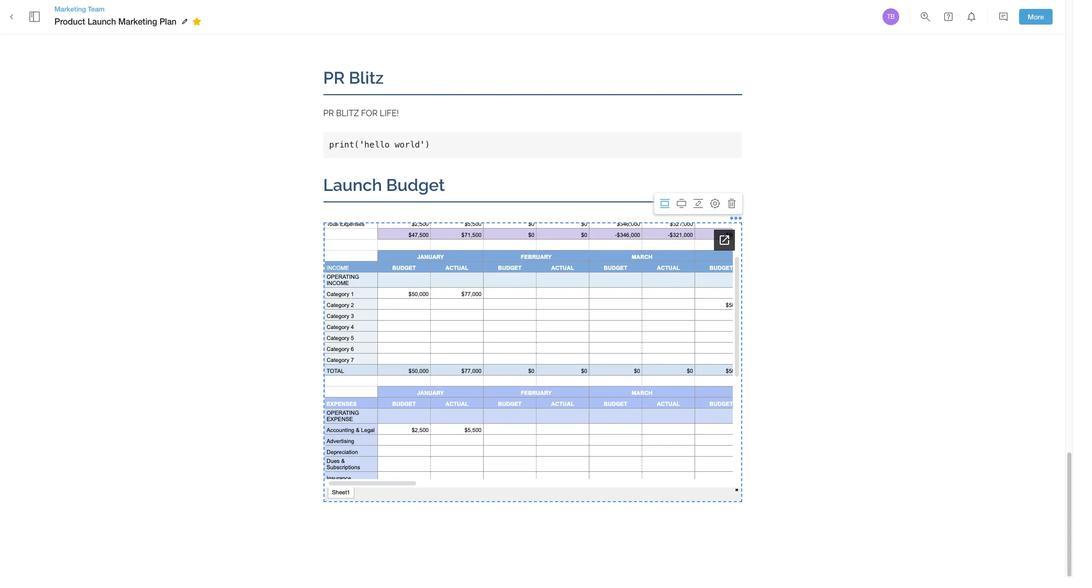 Task type: vqa. For each thing, say whether or not it's contained in the screenshot.
TB
yes



Task type: locate. For each thing, give the bounding box(es) containing it.
marketing inside "link"
[[54, 5, 86, 13]]

print('hello world')
[[329, 140, 430, 150]]

marketing
[[54, 5, 86, 13], [118, 16, 157, 26]]

tb
[[887, 13, 895, 20]]

pr
[[323, 68, 345, 88], [323, 109, 334, 119]]

product
[[54, 16, 85, 26]]

marketing down marketing team "link"
[[118, 16, 157, 26]]

pr left "blitz"
[[323, 109, 334, 119]]

more button
[[1019, 9, 1053, 25]]

blitz
[[336, 109, 359, 119]]

0 vertical spatial pr
[[323, 68, 345, 88]]

launch
[[88, 16, 116, 26], [323, 176, 382, 195]]

1 pr from the top
[[323, 68, 345, 88]]

1 vertical spatial marketing
[[118, 16, 157, 26]]

0 vertical spatial marketing
[[54, 5, 86, 13]]

launch down the print('hello
[[323, 176, 382, 195]]

0 vertical spatial launch
[[88, 16, 116, 26]]

0 horizontal spatial launch
[[88, 16, 116, 26]]

tb button
[[881, 7, 901, 27]]

1 vertical spatial pr
[[323, 109, 334, 119]]

team
[[88, 5, 105, 13]]

pr left blitz
[[323, 68, 345, 88]]

1 horizontal spatial launch
[[323, 176, 382, 195]]

marketing up product
[[54, 5, 86, 13]]

launch down team
[[88, 16, 116, 26]]

pr blitz for life!
[[323, 109, 399, 119]]

marketing team link
[[54, 4, 205, 14]]

pr blitz
[[323, 68, 384, 88]]

2 pr from the top
[[323, 109, 334, 119]]

0 horizontal spatial marketing
[[54, 5, 86, 13]]

more
[[1028, 12, 1044, 21]]



Task type: describe. For each thing, give the bounding box(es) containing it.
marketing team
[[54, 5, 105, 13]]

life!
[[380, 109, 399, 119]]

world')
[[395, 140, 430, 150]]

pr for pr blitz for life!
[[323, 109, 334, 119]]

budget
[[386, 176, 445, 195]]

1 vertical spatial launch
[[323, 176, 382, 195]]

print('hello
[[329, 140, 390, 150]]

remove favorite image
[[191, 15, 203, 28]]

blitz
[[349, 68, 384, 88]]

launch budget
[[323, 176, 445, 195]]

product launch marketing plan
[[54, 16, 177, 26]]

for
[[361, 109, 378, 119]]

plan
[[159, 16, 177, 26]]

pr for pr blitz
[[323, 68, 345, 88]]

1 horizontal spatial marketing
[[118, 16, 157, 26]]



